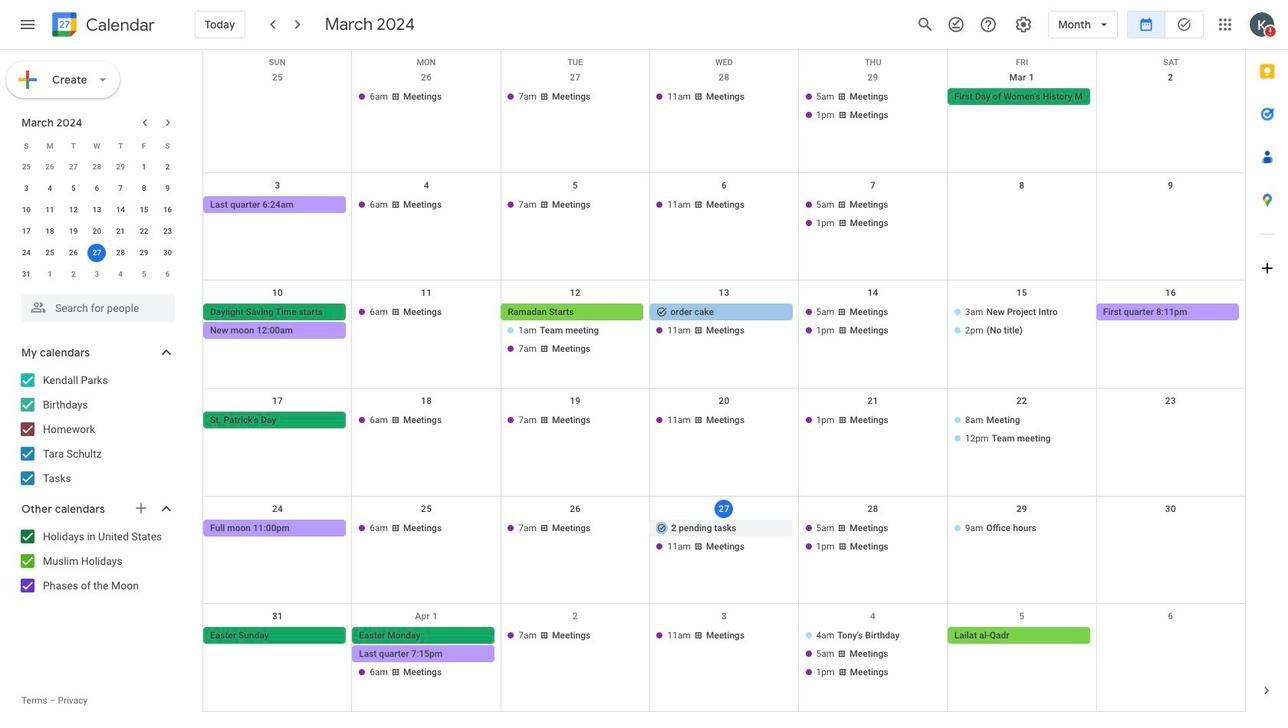 Task type: describe. For each thing, give the bounding box(es) containing it.
25 element
[[41, 244, 59, 262]]

13 element
[[88, 201, 106, 219]]

main drawer image
[[18, 15, 37, 34]]

20 element
[[88, 223, 106, 241]]

15 element
[[135, 201, 153, 219]]

2 element
[[159, 158, 177, 176]]

february 25 element
[[17, 158, 36, 176]]

settings menu image
[[1015, 15, 1034, 34]]

february 29 element
[[111, 158, 130, 176]]

10 element
[[17, 201, 36, 219]]

february 27 element
[[64, 158, 83, 176]]

7 element
[[111, 180, 130, 198]]

8 element
[[135, 180, 153, 198]]

27, today element
[[88, 244, 106, 262]]

30 element
[[159, 244, 177, 262]]

april 1 element
[[41, 265, 59, 284]]

22 element
[[135, 223, 153, 241]]

other calendars list
[[3, 525, 190, 598]]

5 element
[[64, 180, 83, 198]]

16 element
[[159, 201, 177, 219]]

april 4 element
[[111, 265, 130, 284]]

12 element
[[64, 201, 83, 219]]



Task type: locate. For each thing, give the bounding box(es) containing it.
april 3 element
[[88, 265, 106, 284]]

23 element
[[159, 223, 177, 241]]

4 element
[[41, 180, 59, 198]]

19 element
[[64, 223, 83, 241]]

None search field
[[0, 288, 190, 322]]

29 element
[[135, 244, 153, 262]]

1 element
[[135, 158, 153, 176]]

24 element
[[17, 244, 36, 262]]

31 element
[[17, 265, 36, 284]]

9 element
[[159, 180, 177, 198]]

17 element
[[17, 223, 36, 241]]

cell inside march 2024 'grid'
[[85, 242, 109, 264]]

heading
[[83, 16, 155, 34]]

14 element
[[111, 201, 130, 219]]

row
[[203, 50, 1246, 68], [203, 65, 1246, 173], [15, 135, 180, 157], [15, 157, 180, 178], [203, 173, 1246, 281], [15, 178, 180, 199], [15, 199, 180, 221], [15, 221, 180, 242], [15, 242, 180, 264], [15, 264, 180, 285], [203, 281, 1246, 389], [203, 389, 1246, 497], [203, 497, 1246, 605], [203, 605, 1246, 713]]

february 26 element
[[41, 158, 59, 176]]

add other calendars image
[[134, 501, 149, 516]]

6 element
[[88, 180, 106, 198]]

3 element
[[17, 180, 36, 198]]

february 28 element
[[88, 158, 106, 176]]

28 element
[[111, 244, 130, 262]]

april 2 element
[[64, 265, 83, 284]]

april 6 element
[[159, 265, 177, 284]]

calendar element
[[49, 9, 155, 43]]

my calendars list
[[3, 368, 190, 491]]

grid
[[203, 50, 1246, 713]]

april 5 element
[[135, 265, 153, 284]]

18 element
[[41, 223, 59, 241]]

heading inside calendar element
[[83, 16, 155, 34]]

26 element
[[64, 244, 83, 262]]

march 2024 grid
[[15, 135, 180, 285]]

tab list
[[1247, 50, 1289, 670]]

21 element
[[111, 223, 130, 241]]

row group
[[15, 157, 180, 285]]

Search for people text field
[[31, 295, 166, 322]]

11 element
[[41, 201, 59, 219]]

cell
[[203, 88, 352, 125], [799, 88, 948, 125], [799, 196, 948, 233], [948, 196, 1097, 233], [85, 242, 109, 264], [203, 304, 352, 359], [501, 304, 650, 359], [650, 304, 799, 359], [799, 304, 948, 359], [948, 304, 1097, 359], [948, 412, 1097, 449], [650, 520, 799, 557], [799, 520, 948, 557], [352, 628, 501, 683], [799, 628, 948, 683]]



Task type: vqa. For each thing, say whether or not it's contained in the screenshot.
END TIME text box
no



